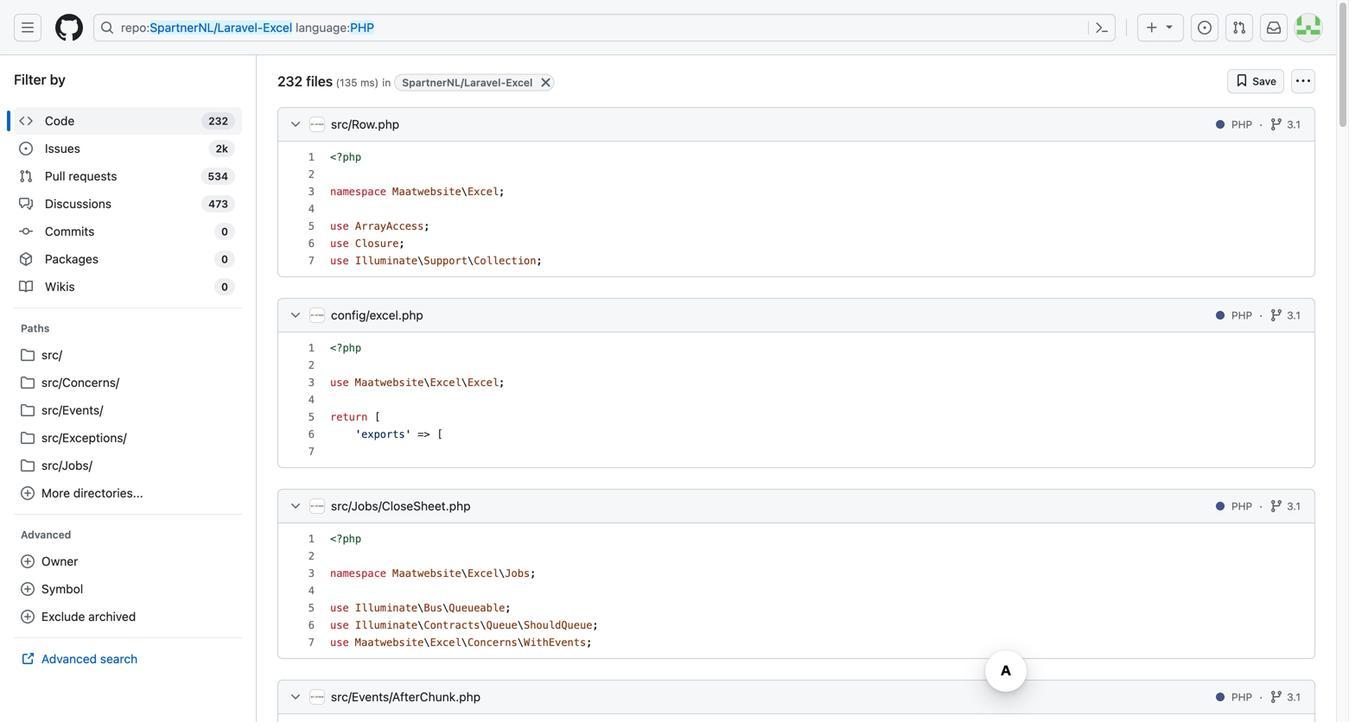 Task type: vqa. For each thing, say whether or not it's contained in the screenshot.


Task type: describe. For each thing, give the bounding box(es) containing it.
arrayaccess
[[355, 220, 424, 233]]

advanced search link
[[14, 646, 242, 673]]

by
[[50, 71, 66, 88]]

php language element for src/row.php
[[1232, 117, 1253, 132]]

3 link for config/excel.php
[[302, 377, 322, 389]]

use for use illuminate \ bus \ queueable ;
[[330, 603, 349, 615]]

use closure ;
[[330, 238, 405, 250]]

namespace for namespace maatwebsite \ excel ;
[[330, 186, 386, 198]]

plus circle image for symbol
[[21, 583, 35, 596]]

4 link for src/row.php
[[302, 203, 322, 215]]

command palette image
[[1095, 21, 1109, 35]]

archived
[[88, 610, 136, 624]]

2 row for src/jobs/closesheet.php
[[278, 548, 1315, 565]]

withevents
[[524, 637, 586, 649]]

plus circle image for more directories...
[[21, 487, 35, 501]]

illuminate for bus
[[355, 603, 418, 615]]

1 link for src/row.php
[[302, 151, 322, 163]]

exclude
[[41, 610, 85, 624]]

git pull request image
[[1233, 21, 1247, 35]]

4 link for src/jobs/closesheet.php
[[302, 585, 322, 597]]

issue opened image
[[1198, 21, 1212, 35]]

issues
[[45, 141, 80, 156]]

5 link for src/jobs/closesheet.php
[[302, 603, 322, 615]]

3.1 for config/excel.php
[[1287, 309, 1301, 322]]

7 row from the top
[[278, 374, 1315, 392]]

files
[[306, 73, 333, 89]]

use for use closure ;
[[330, 238, 349, 250]]

src/jobs/closesheet.php link
[[331, 499, 471, 514]]

2 for config/excel.php
[[308, 360, 315, 372]]

src/exceptions/
[[41, 431, 127, 445]]

src/events/
[[41, 403, 103, 418]]

src/row.php
[[331, 117, 400, 131]]

language:
[[296, 20, 350, 35]]

2 link for config/excel.php
[[302, 360, 322, 372]]

473
[[208, 198, 228, 210]]

3.1 for src/events/afterchunk.php
[[1287, 692, 1301, 704]]

exclude archived link
[[14, 603, 242, 631]]

3 row from the top
[[278, 218, 1315, 235]]

7 link for src/jobs/closesheet.php
[[302, 637, 322, 649]]

src/events/afterchunk.php link
[[331, 690, 481, 705]]

1 for src/row.php
[[308, 151, 315, 163]]

<?php for config/excel.php
[[330, 342, 361, 354]]

shouldqueue
[[524, 620, 593, 632]]

symbol
[[41, 582, 83, 596]]

requests
[[69, 169, 117, 183]]

5 for src/jobs/closesheet.php
[[308, 603, 315, 615]]

3.1 for src/jobs/closesheet.php
[[1287, 501, 1301, 513]]

src/concerns/
[[41, 376, 119, 390]]

3.1 link for src/events/afterchunk.php
[[1270, 690, 1301, 705]]

3.1 branch element for config/excel.php
[[1287, 308, 1301, 323]]

filter by element
[[7, 100, 249, 680]]

3.1 link for config/excel.php
[[1270, 308, 1301, 323]]

advanced for advanced search
[[41, 652, 97, 667]]

maatwebsite for use maatwebsite \ excel \ concerns \ withevents ;
[[355, 637, 424, 649]]

plus circle image for exclude archived
[[21, 610, 35, 624]]

filter
[[14, 71, 46, 88]]

src/
[[41, 348, 62, 362]]

8 row from the top
[[278, 409, 1315, 426]]

· for src/row.php
[[1260, 117, 1263, 131]]

12 row from the top
[[278, 600, 1315, 617]]

135
[[340, 77, 358, 89]]

row group for config/excel.php
[[278, 340, 1315, 461]]

config/excel.php link
[[331, 308, 423, 322]]

· for src/events/afterchunk.php
[[1260, 690, 1263, 705]]

namespace maatwebsite \ excel \ jobs ;
[[330, 568, 536, 580]]

php for config/excel.php
[[1232, 309, 1253, 322]]

4 for src/row.php
[[308, 203, 315, 215]]

paths
[[21, 322, 50, 335]]

use illuminate \ bus \ queueable ;
[[330, 603, 511, 615]]

namespace maatwebsite \ excel ;
[[330, 186, 505, 198]]

1 vertical spatial spartnernl/laravel-
[[402, 77, 506, 89]]

homepage image
[[55, 14, 83, 41]]

sc 9kayk9 0 image for src/jobs/ link
[[21, 459, 35, 473]]

4 link for config/excel.php
[[302, 394, 322, 406]]

· for src/jobs/closesheet.php
[[1260, 499, 1263, 514]]

contracts
[[424, 620, 480, 632]]

collapse spartnernl/laravel-excel · config/excel.php image
[[289, 309, 303, 322]]

sc 9kayk9 0 image for src/exceptions/ link
[[21, 431, 35, 445]]

2 row for config/excel.php
[[278, 357, 1315, 374]]

7 for config/excel.php
[[308, 446, 315, 458]]

11 row from the top
[[278, 565, 1315, 583]]

3 for config/excel.php
[[308, 377, 315, 389]]

src/row.php link
[[331, 117, 400, 131]]

1 vertical spatial [
[[436, 429, 443, 441]]

spartnernl/laravel-excel
[[402, 77, 533, 89]]

7 link for src/row.php
[[302, 255, 322, 267]]

1 link for config/excel.php
[[302, 342, 322, 354]]

cell for '4' 'link' for src/row.php
[[322, 201, 1315, 218]]

534
[[208, 170, 228, 182]]

owner
[[41, 555, 78, 569]]

bus
[[424, 603, 443, 615]]

sc 9kayk9 0 image for save button
[[1236, 73, 1249, 87]]

draggable pane splitter slider
[[254, 55, 258, 723]]

directories...
[[73, 486, 143, 501]]

<?php for src/jobs/closesheet.php
[[330, 533, 361, 545]]

cell for config/excel.php '4' 'link'
[[322, 392, 1315, 409]]

queue
[[486, 620, 518, 632]]

0 for packages
[[221, 253, 228, 265]]

6 link for src/row.php
[[302, 238, 322, 250]]

2 for src/jobs/closesheet.php
[[308, 551, 315, 563]]

'exports'
[[355, 429, 411, 441]]

(
[[336, 77, 340, 89]]

maatwebsite for namespace maatwebsite \ excel \ jobs ;
[[393, 568, 461, 580]]

sc 9kayk9 0 image for config/excel.php 3.1 link
[[1270, 309, 1284, 322]]

5 row from the top
[[278, 252, 1315, 270]]

return
[[330, 411, 368, 424]]

search
[[100, 652, 138, 667]]

2 row from the top
[[278, 183, 1315, 201]]

save button
[[1228, 69, 1285, 93]]

row group for src/jobs/closesheet.php
[[278, 531, 1315, 652]]

jobs
[[505, 568, 530, 580]]

10 row from the top
[[278, 531, 1315, 548]]

triangle down image
[[1163, 19, 1177, 33]]

5 link for config/excel.php
[[302, 411, 322, 424]]

queueable
[[449, 603, 505, 615]]

3 link for src/jobs/closesheet.php
[[302, 568, 322, 580]]

4 row for config/excel.php
[[278, 392, 1315, 409]]

illuminate for support
[[355, 255, 418, 267]]

4 row from the top
[[278, 235, 1315, 252]]

3 for src/row.php
[[308, 186, 315, 198]]

6 for src/row.php
[[308, 238, 315, 250]]

sc 9kayk9 0 image inside src/events/ link
[[21, 404, 35, 418]]

owner button
[[14, 548, 242, 576]]

php language element for src/jobs/closesheet.php
[[1232, 499, 1253, 514]]

wikis
[[45, 280, 75, 294]]

code
[[45, 114, 75, 128]]

1 for src/jobs/closesheet.php
[[308, 533, 315, 545]]

sc 9kayk9 0 image inside the src/ link
[[21, 348, 35, 362]]



Task type: locate. For each thing, give the bounding box(es) containing it.
cell
[[322, 166, 1315, 183], [322, 201, 1315, 218], [322, 357, 1315, 374], [322, 392, 1315, 409], [322, 443, 1315, 461], [322, 548, 1315, 565], [322, 583, 1315, 600]]

7 link up collapse spartnernl/laravel-excel · src/jobs/closesheet.php image
[[302, 446, 322, 458]]

2 vertical spatial row group
[[278, 531, 1315, 652]]

<?php for src/row.php
[[330, 151, 361, 163]]

0 vertical spatial 232
[[277, 73, 303, 89]]

4 3.1 from the top
[[1287, 692, 1301, 704]]

3 4 from the top
[[308, 585, 315, 597]]

collapse spartnernl/laravel-excel · src/events/afterchunk.php image
[[289, 691, 303, 705]]

commits
[[45, 224, 95, 239]]

3.1 link for src/jobs/closesheet.php
[[1270, 499, 1301, 514]]

sc 9kayk9 0 image
[[1236, 73, 1249, 87], [19, 114, 33, 128], [1270, 309, 1284, 322], [21, 376, 35, 390], [21, 431, 35, 445], [21, 459, 35, 473]]

1 vertical spatial 2 link
[[302, 360, 322, 372]]

advanced for advanced
[[21, 529, 71, 541]]

0 vertical spatial 3
[[308, 186, 315, 198]]

advanced up owner at the left
[[21, 529, 71, 541]]

1 5 link from the top
[[302, 220, 322, 233]]

symbol button
[[14, 576, 242, 603]]

1 vertical spatial 7
[[308, 446, 315, 458]]

2 cell from the top
[[322, 201, 1315, 218]]

1 vertical spatial 7 link
[[302, 446, 322, 458]]

2 6 link from the top
[[302, 429, 322, 441]]

save
[[1253, 75, 1277, 87]]

7 link up collapse spartnernl/laravel-excel · config/excel.php image
[[302, 255, 322, 267]]

2 1 from the top
[[308, 342, 315, 354]]

illuminate
[[355, 255, 418, 267], [355, 603, 418, 615], [355, 620, 418, 632]]

232 left files
[[277, 73, 303, 89]]

7
[[308, 255, 315, 267], [308, 446, 315, 458], [308, 637, 315, 649]]

3 use from the top
[[330, 255, 349, 267]]

1 vertical spatial 4 row
[[278, 392, 1315, 409]]

php
[[350, 20, 374, 35], [1232, 118, 1253, 131], [1232, 309, 1253, 322], [1232, 501, 1253, 513], [1232, 692, 1253, 704]]

3 illuminate from the top
[[355, 620, 418, 632]]

use for use illuminate \ support \ collection ;
[[330, 255, 349, 267]]

2 vertical spatial 5
[[308, 603, 315, 615]]

1 1 from the top
[[308, 151, 315, 163]]

2 link down collapse spartnernl/laravel-excel · config/excel.php image
[[302, 360, 322, 372]]

1 3.1 link from the top
[[1270, 117, 1301, 132]]

plus circle image inside more directories... button
[[21, 487, 35, 501]]

1 vertical spatial 5 link
[[302, 411, 322, 424]]

row group for src/row.php
[[278, 149, 1315, 270]]

advanced
[[21, 529, 71, 541], [41, 652, 97, 667]]

2 vertical spatial illuminate
[[355, 620, 418, 632]]

1 2 from the top
[[308, 169, 315, 181]]

more directories... button
[[14, 480, 242, 507]]

2 vertical spatial 3
[[308, 568, 315, 580]]

1 · from the top
[[1260, 117, 1263, 131]]

2 for src/row.php
[[308, 169, 315, 181]]

2 use from the top
[[330, 238, 349, 250]]

7 row
[[278, 443, 1315, 461]]

2 link down collapse spartnernl/laravel-excel · src/row.php image
[[302, 169, 322, 181]]

0 vertical spatial advanced
[[21, 529, 71, 541]]

pull requests
[[45, 169, 117, 183]]

2 link down collapse spartnernl/laravel-excel · src/jobs/closesheet.php image
[[302, 551, 322, 563]]

2 6 from the top
[[308, 429, 315, 441]]

3 3.1 from the top
[[1287, 501, 1301, 513]]

0 vertical spatial 1 link
[[302, 151, 322, 163]]

php for src/row.php
[[1232, 118, 1253, 131]]

2 vertical spatial 1 link
[[302, 533, 322, 545]]

3 link down collapse spartnernl/laravel-excel · src/row.php image
[[302, 186, 322, 198]]

namespace
[[330, 186, 386, 198], [330, 568, 386, 580]]

0 vertical spatial plus circle image
[[21, 487, 35, 501]]

src/exceptions/ link
[[14, 424, 242, 452]]

4 for src/jobs/closesheet.php
[[308, 585, 315, 597]]

src/events/ link
[[14, 397, 242, 424]]

1 for config/excel.php
[[308, 342, 315, 354]]

3 for src/jobs/closesheet.php
[[308, 568, 315, 580]]

0 for commits
[[221, 226, 228, 238]]

1 row from the top
[[278, 149, 1315, 166]]

use
[[330, 220, 349, 233], [330, 238, 349, 250], [330, 255, 349, 267], [330, 377, 349, 389], [330, 603, 349, 615], [330, 620, 349, 632], [330, 637, 349, 649]]

2 row
[[278, 166, 1315, 183], [278, 357, 1315, 374], [278, 548, 1315, 565]]

1 horizontal spatial 232
[[277, 73, 303, 89]]

php language element for config/excel.php
[[1232, 308, 1253, 323]]

5
[[308, 220, 315, 233], [308, 411, 315, 424], [308, 603, 315, 615]]

7 cell from the top
[[322, 583, 1315, 600]]

src/concerns/ link
[[14, 369, 242, 397]]

1 vertical spatial 1
[[308, 342, 315, 354]]

6 link up collapse spartnernl/laravel-excel · src/events/afterchunk.php "image"
[[302, 620, 322, 632]]

<?php down src/row.php
[[330, 151, 361, 163]]

spartnernl/laravel-
[[150, 20, 263, 35], [402, 77, 506, 89]]

3 1 link from the top
[[302, 533, 322, 545]]

4 row for src/row.php
[[278, 201, 1315, 218]]

1 0 from the top
[[221, 226, 228, 238]]

x image
[[539, 76, 552, 89]]

7 link up collapse spartnernl/laravel-excel · src/events/afterchunk.php "image"
[[302, 637, 322, 649]]

0 vertical spatial 1
[[308, 151, 315, 163]]

1 vertical spatial 4 link
[[302, 394, 322, 406]]

0 for wikis
[[221, 281, 228, 293]]

· for config/excel.php
[[1260, 308, 1263, 322]]

4 · from the top
[[1260, 690, 1263, 705]]

namespace up use arrayaccess ;
[[330, 186, 386, 198]]

ms
[[360, 77, 375, 89]]

3 php language element from the top
[[1232, 499, 1253, 514]]

9 row from the top
[[278, 426, 1315, 443]]

2 vertical spatial 1
[[308, 533, 315, 545]]

2 <?php from the top
[[330, 342, 361, 354]]

repo:
[[121, 20, 150, 35]]

2 row for src/row.php
[[278, 166, 1315, 183]]

0 vertical spatial 3 link
[[302, 186, 322, 198]]

advanced element
[[7, 548, 249, 631]]

14 row from the top
[[278, 635, 1315, 652]]

1 row group from the top
[[278, 149, 1315, 270]]

1 vertical spatial row group
[[278, 340, 1315, 461]]

2 vertical spatial plus circle image
[[21, 610, 35, 624]]

6 link right "draggable pane splitter" slider
[[302, 429, 322, 441]]

more
[[41, 486, 70, 501]]

0 vertical spatial 2 row
[[278, 166, 1315, 183]]

1
[[308, 151, 315, 163], [308, 342, 315, 354], [308, 533, 315, 545]]

sc 9kayk9 0 image for src/concerns/ link
[[21, 376, 35, 390]]

2 php language element from the top
[[1232, 308, 1253, 323]]

1 vertical spatial 1 link
[[302, 342, 322, 354]]

0 vertical spatial 2
[[308, 169, 315, 181]]

config/excel.php
[[331, 308, 423, 322]]

1 4 row from the top
[[278, 201, 1315, 218]]

cell for 2 link corresponding to src/row.php
[[322, 166, 1315, 183]]

use illuminate \ contracts \ queue \ shouldqueue ;
[[330, 620, 599, 632]]

sc 9kayk9 0 image inside src/concerns/ link
[[21, 376, 35, 390]]

6 for config/excel.php
[[308, 429, 315, 441]]

0 vertical spatial 4
[[308, 203, 315, 215]]

maatwebsite
[[393, 186, 461, 198], [355, 377, 424, 389], [393, 568, 461, 580], [355, 637, 424, 649]]

2 vertical spatial <?php
[[330, 533, 361, 545]]

6 link
[[302, 238, 322, 250], [302, 429, 322, 441], [302, 620, 322, 632]]

1 <?php from the top
[[330, 151, 361, 163]]

spartnernl/laravel-excel link
[[402, 77, 533, 89]]

src/jobs/
[[41, 459, 92, 473]]

use illuminate \ support \ collection ;
[[330, 255, 543, 267]]

use for use maatwebsite \ excel \ excel ;
[[330, 377, 349, 389]]

0 vertical spatial 6
[[308, 238, 315, 250]]

0 vertical spatial 0
[[221, 226, 228, 238]]

2 5 from the top
[[308, 411, 315, 424]]

1 horizontal spatial spartnernl/laravel-
[[402, 77, 506, 89]]

1 vertical spatial 232
[[208, 115, 228, 127]]

plus circle image inside exclude archived link
[[21, 610, 35, 624]]

1 horizontal spatial [
[[436, 429, 443, 441]]

4 link down collapse spartnernl/laravel-excel · src/row.php image
[[302, 203, 322, 215]]

0 vertical spatial spartnernl/laravel-
[[150, 20, 263, 35]]

2 illuminate from the top
[[355, 603, 418, 615]]

2 4 row from the top
[[278, 392, 1315, 409]]

1 use from the top
[[330, 220, 349, 233]]

1 vertical spatial namespace
[[330, 568, 386, 580]]

0 vertical spatial 7
[[308, 255, 315, 267]]

src/jobs/closesheet.php
[[331, 499, 471, 514]]

collection
[[474, 255, 536, 267]]

[ up 'exports'
[[374, 411, 380, 424]]

1 2 link from the top
[[302, 169, 322, 181]]

plus circle image
[[21, 555, 35, 569]]

2 vertical spatial 4
[[308, 585, 315, 597]]

2 vertical spatial 3 link
[[302, 568, 322, 580]]

1 link down collapse spartnernl/laravel-excel · config/excel.php image
[[302, 342, 322, 354]]

1 7 from the top
[[308, 255, 315, 267]]

advanced right link external image
[[41, 652, 97, 667]]

1 vertical spatial 3
[[308, 377, 315, 389]]

use maatwebsite \ excel \ concerns \ withevents ;
[[330, 637, 593, 649]]

use for use illuminate \ contracts \ queue \ shouldqueue ;
[[330, 620, 349, 632]]

232 up 2k at the left of page
[[208, 115, 228, 127]]

1 vertical spatial 0
[[221, 253, 228, 265]]

3 5 link from the top
[[302, 603, 322, 615]]

php language element for src/events/afterchunk.php
[[1232, 690, 1253, 705]]

3.1 for src/row.php
[[1287, 118, 1301, 131]]

3 1 from the top
[[308, 533, 315, 545]]

4 link
[[302, 203, 322, 215], [302, 394, 322, 406], [302, 585, 322, 597]]

3 <?php from the top
[[330, 533, 361, 545]]

0 vertical spatial 2 link
[[302, 169, 322, 181]]

3 6 link from the top
[[302, 620, 322, 632]]

7 link
[[302, 255, 322, 267], [302, 446, 322, 458], [302, 637, 322, 649]]

2 2 link from the top
[[302, 360, 322, 372]]

232
[[277, 73, 303, 89], [208, 115, 228, 127]]

maatwebsite up arrayaccess
[[393, 186, 461, 198]]

0 vertical spatial [
[[374, 411, 380, 424]]

0 vertical spatial namespace
[[330, 186, 386, 198]]

232 for 232 files ( 135 ms )
[[277, 73, 303, 89]]

7 use from the top
[[330, 637, 349, 649]]

232 inside filter by element
[[208, 115, 228, 127]]

0 vertical spatial 5 link
[[302, 220, 322, 233]]

2 vertical spatial 7
[[308, 637, 315, 649]]

1 vertical spatial illuminate
[[355, 603, 418, 615]]

4 php language element from the top
[[1232, 690, 1253, 705]]

in
[[382, 77, 391, 89]]

2 vertical spatial 4 link
[[302, 585, 322, 597]]

1 link down collapse spartnernl/laravel-excel · src/row.php image
[[302, 151, 322, 163]]

1 php language element from the top
[[1232, 117, 1253, 132]]

7 for src/jobs/closesheet.php
[[308, 637, 315, 649]]

use arrayaccess ;
[[330, 220, 430, 233]]

3.1 link
[[1270, 117, 1301, 132], [1270, 308, 1301, 323], [1270, 499, 1301, 514], [1270, 690, 1301, 705]]

plus circle image inside the symbol button
[[21, 583, 35, 596]]

3.1 branch element
[[1287, 117, 1301, 132], [1287, 308, 1301, 323], [1287, 499, 1301, 514], [1287, 690, 1301, 705]]

6 for src/jobs/closesheet.php
[[308, 620, 315, 632]]

6 link for config/excel.php
[[302, 429, 322, 441]]

2 3 link from the top
[[302, 377, 322, 389]]

1 2 row from the top
[[278, 166, 1315, 183]]

maatwebsite for namespace maatwebsite \ excel ;
[[393, 186, 461, 198]]

src/ link
[[14, 341, 242, 369]]

3 cell from the top
[[322, 357, 1315, 374]]

6
[[308, 238, 315, 250], [308, 429, 315, 441], [308, 620, 315, 632]]

src/events/afterchunk.php
[[331, 690, 481, 705]]

·
[[1260, 117, 1263, 131], [1260, 308, 1263, 322], [1260, 499, 1263, 514], [1260, 690, 1263, 705]]

3 link down collapse spartnernl/laravel-excel · src/jobs/closesheet.php image
[[302, 568, 322, 580]]

5 link for src/row.php
[[302, 220, 322, 233]]

2 vertical spatial 0
[[221, 281, 228, 293]]

1 vertical spatial 6
[[308, 429, 315, 441]]

2 link for src/row.php
[[302, 169, 322, 181]]

open column options image
[[1297, 74, 1311, 88]]

advanced search
[[41, 652, 138, 667]]

2 7 from the top
[[308, 446, 315, 458]]

2 plus circle image from the top
[[21, 583, 35, 596]]

2
[[308, 169, 315, 181], [308, 360, 315, 372], [308, 551, 315, 563]]

filter by
[[14, 71, 66, 88]]

maatwebsite up return [ at bottom left
[[355, 377, 424, 389]]

0 vertical spatial 6 link
[[302, 238, 322, 250]]

3 2 from the top
[[308, 551, 315, 563]]

2 5 link from the top
[[302, 411, 322, 424]]

2 vertical spatial 2 link
[[302, 551, 322, 563]]

cell for '4' 'link' related to src/jobs/closesheet.php
[[322, 583, 1315, 600]]

2 7 link from the top
[[302, 446, 322, 458]]

closure
[[355, 238, 399, 250]]

4 3.1 branch element from the top
[[1287, 690, 1301, 705]]

6 link for src/jobs/closesheet.php
[[302, 620, 322, 632]]

7 for src/row.php
[[308, 255, 315, 267]]

4 cell from the top
[[322, 392, 1315, 409]]

1 link for src/jobs/closesheet.php
[[302, 533, 322, 545]]

maatwebsite up "use illuminate \ bus \ queueable ;"
[[393, 568, 461, 580]]

0 vertical spatial row group
[[278, 149, 1315, 270]]

maatwebsite for use maatwebsite \ excel \ excel ;
[[355, 377, 424, 389]]

3 7 link from the top
[[302, 637, 322, 649]]

1 vertical spatial 5
[[308, 411, 315, 424]]

illuminate left bus
[[355, 603, 418, 615]]

cell for 2 link for src/jobs/closesheet.php
[[322, 548, 1315, 565]]

2 vertical spatial 6 link
[[302, 620, 322, 632]]

plus circle image left more
[[21, 487, 35, 501]]

7 link inside row
[[302, 446, 322, 458]]

1 vertical spatial 2 row
[[278, 357, 1315, 374]]

1 vertical spatial <?php
[[330, 342, 361, 354]]

2 vertical spatial 6
[[308, 620, 315, 632]]

1 3.1 from the top
[[1287, 118, 1301, 131]]

more directories...
[[41, 486, 143, 501]]

2 link for src/jobs/closesheet.php
[[302, 551, 322, 563]]

0 vertical spatial 5
[[308, 220, 315, 233]]

1 6 from the top
[[308, 238, 315, 250]]

1 vertical spatial 6 link
[[302, 429, 322, 441]]

2 link
[[302, 169, 322, 181], [302, 360, 322, 372], [302, 551, 322, 563]]

<?php down config/excel.php
[[330, 342, 361, 354]]

2 2 from the top
[[308, 360, 315, 372]]

3 link right "draggable pane splitter" slider
[[302, 377, 322, 389]]

3 · from the top
[[1260, 499, 1263, 514]]

1 4 link from the top
[[302, 203, 322, 215]]

6 row from the top
[[278, 340, 1315, 357]]

plus image
[[1145, 21, 1159, 35]]

3 2 row from the top
[[278, 548, 1315, 565]]

1 vertical spatial 3 link
[[302, 377, 322, 389]]

=>
[[418, 429, 430, 441]]

packages
[[45, 252, 99, 266]]

1 3 link from the top
[[302, 186, 322, 198]]

collapse spartnernl/laravel-excel · src/row.php image
[[289, 118, 303, 131]]

3 3.1 branch element from the top
[[1287, 499, 1301, 514]]

2 3.1 link from the top
[[1270, 308, 1301, 323]]

2 vertical spatial 4 row
[[278, 583, 1315, 600]]

1 6 link from the top
[[302, 238, 322, 250]]

0 vertical spatial 4 row
[[278, 201, 1315, 218]]

5 cell from the top
[[322, 443, 1315, 461]]

7 inside 7 row
[[308, 446, 315, 458]]

1 link
[[302, 151, 322, 163], [302, 342, 322, 354], [302, 533, 322, 545]]

\
[[461, 186, 468, 198], [418, 255, 424, 267], [468, 255, 474, 267], [424, 377, 430, 389], [461, 377, 468, 389], [461, 568, 468, 580], [499, 568, 505, 580], [418, 603, 424, 615], [443, 603, 449, 615], [418, 620, 424, 632], [480, 620, 486, 632], [518, 620, 524, 632], [424, 637, 430, 649], [461, 637, 468, 649], [518, 637, 524, 649]]

3 6 from the top
[[308, 620, 315, 632]]

plus circle image down plus circle icon
[[21, 583, 35, 596]]

cell for config/excel.php 2 link
[[322, 357, 1315, 374]]

plus circle image
[[21, 487, 35, 501], [21, 583, 35, 596], [21, 610, 35, 624]]

4
[[308, 203, 315, 215], [308, 394, 315, 406], [308, 585, 315, 597]]

3 link
[[302, 186, 322, 198], [302, 377, 322, 389], [302, 568, 322, 580]]

concerns
[[468, 637, 518, 649]]

5 use from the top
[[330, 603, 349, 615]]

3 7 from the top
[[308, 637, 315, 649]]

1 3 from the top
[[308, 186, 315, 198]]

0 vertical spatial 4 link
[[302, 203, 322, 215]]

1 vertical spatial advanced
[[41, 652, 97, 667]]

0 vertical spatial illuminate
[[355, 255, 418, 267]]

[ right =>
[[436, 429, 443, 441]]

7 link for config/excel.php
[[302, 446, 322, 458]]

1 1 link from the top
[[302, 151, 322, 163]]

1 vertical spatial 2
[[308, 360, 315, 372]]

4 3.1 link from the top
[[1270, 690, 1301, 705]]

6 link left "use closure ;"
[[302, 238, 322, 250]]

illuminate down closure
[[355, 255, 418, 267]]

2k
[[216, 143, 228, 155]]

[
[[374, 411, 380, 424], [436, 429, 443, 441]]

3 4 row from the top
[[278, 583, 1315, 600]]

sc 9kayk9 0 image
[[1270, 118, 1284, 131], [19, 142, 33, 156], [19, 169, 33, 183], [19, 197, 33, 211], [19, 225, 33, 239], [19, 252, 33, 266], [19, 280, 33, 294], [21, 348, 35, 362], [21, 404, 35, 418], [1270, 500, 1284, 514], [1270, 691, 1284, 705]]

row group
[[278, 149, 1315, 270], [278, 340, 1315, 461], [278, 531, 1315, 652]]

1 vertical spatial plus circle image
[[21, 583, 35, 596]]

1 7 link from the top
[[302, 255, 322, 267]]

0 vertical spatial 7 link
[[302, 255, 322, 267]]

1 cell from the top
[[322, 166, 1315, 183]]

4 for config/excel.php
[[308, 394, 315, 406]]

'exports' => [
[[355, 429, 443, 441]]

3 link for src/row.php
[[302, 186, 322, 198]]

php language element
[[1232, 117, 1253, 132], [1232, 308, 1253, 323], [1232, 499, 1253, 514], [1232, 690, 1253, 705]]

paths element
[[7, 341, 249, 515]]

1 4 from the top
[[308, 203, 315, 215]]

repo: spartnernl/laravel-excel language: php
[[121, 20, 374, 35]]

namespace up "use illuminate \ bus \ queueable ;"
[[330, 568, 386, 580]]

5 for config/excel.php
[[308, 411, 315, 424]]

3.1 branch element for src/row.php
[[1287, 117, 1301, 132]]

4 link right "draggable pane splitter" slider
[[302, 394, 322, 406]]

use for use arrayaccess ;
[[330, 220, 349, 233]]

2 vertical spatial 7 link
[[302, 637, 322, 649]]

0 horizontal spatial 232
[[208, 115, 228, 127]]

2 vertical spatial 2 row
[[278, 548, 1315, 565]]

2 4 link from the top
[[302, 394, 322, 406]]

php for src/events/afterchunk.php
[[1232, 692, 1253, 704]]

illuminate down "use illuminate \ bus \ queueable ;"
[[355, 620, 418, 632]]

1 vertical spatial 4
[[308, 394, 315, 406]]

php for src/jobs/closesheet.php
[[1232, 501, 1253, 513]]

6 use from the top
[[330, 620, 349, 632]]

3 plus circle image from the top
[[21, 610, 35, 624]]

<?php down src/jobs/closesheet.php link
[[330, 533, 361, 545]]

exclude archived
[[41, 610, 136, 624]]

sc 9kayk9 0 image inside 3.1 link
[[1270, 309, 1284, 322]]

3.1 link for src/row.php
[[1270, 117, 1301, 132]]

pull
[[45, 169, 65, 183]]

namespace for namespace maatwebsite \ excel \ jobs ;
[[330, 568, 386, 580]]

maatwebsite down "use illuminate \ bus \ queueable ;"
[[355, 637, 424, 649]]

1 link down collapse spartnernl/laravel-excel · src/jobs/closesheet.php image
[[302, 533, 322, 545]]

notifications image
[[1267, 21, 1281, 35]]

2 3.1 from the top
[[1287, 309, 1301, 322]]

0 horizontal spatial spartnernl/laravel-
[[150, 20, 263, 35]]

)
[[375, 77, 379, 89]]

232 files ( 135 ms )
[[277, 73, 379, 89]]

3.1 branch element for src/jobs/closesheet.php
[[1287, 499, 1301, 514]]

use maatwebsite \ excel \ excel ;
[[330, 377, 505, 389]]

1 namespace from the top
[[330, 186, 386, 198]]

232 for 232
[[208, 115, 228, 127]]

sc 9kayk9 0 image inside src/jobs/ link
[[21, 459, 35, 473]]

src/jobs/ link
[[14, 452, 242, 480]]

sc 9kayk9 0 image inside save button
[[1236, 73, 1249, 87]]

1 3.1 branch element from the top
[[1287, 117, 1301, 132]]

1 5 from the top
[[308, 220, 315, 233]]

4 row
[[278, 201, 1315, 218], [278, 392, 1315, 409], [278, 583, 1315, 600]]

sc 9kayk9 0 image inside src/exceptions/ link
[[21, 431, 35, 445]]

3 0 from the top
[[221, 281, 228, 293]]

13 row from the top
[[278, 617, 1315, 635]]

return [
[[330, 411, 380, 424]]

0 vertical spatial <?php
[[330, 151, 361, 163]]

2 2 row from the top
[[278, 357, 1315, 374]]

row
[[278, 149, 1315, 166], [278, 183, 1315, 201], [278, 218, 1315, 235], [278, 235, 1315, 252], [278, 252, 1315, 270], [278, 340, 1315, 357], [278, 374, 1315, 392], [278, 409, 1315, 426], [278, 426, 1315, 443], [278, 531, 1315, 548], [278, 565, 1315, 583], [278, 600, 1315, 617], [278, 617, 1315, 635], [278, 635, 1315, 652]]

collapse spartnernl/laravel-excel · src/jobs/closesheet.php image
[[289, 500, 303, 514]]

3 row group from the top
[[278, 531, 1315, 652]]

link external image
[[21, 653, 35, 667]]

3 3 link from the top
[[302, 568, 322, 580]]

2 vertical spatial 2
[[308, 551, 315, 563]]

plus circle image left exclude
[[21, 610, 35, 624]]

;
[[499, 186, 505, 198], [424, 220, 430, 233], [399, 238, 405, 250], [536, 255, 543, 267], [499, 377, 505, 389], [530, 568, 536, 580], [505, 603, 511, 615], [593, 620, 599, 632], [586, 637, 593, 649]]

1 illuminate from the top
[[355, 255, 418, 267]]

2 0 from the top
[[221, 253, 228, 265]]

4 use from the top
[[330, 377, 349, 389]]

2 vertical spatial 5 link
[[302, 603, 322, 615]]

4 row for src/jobs/closesheet.php
[[278, 583, 1315, 600]]

3
[[308, 186, 315, 198], [308, 377, 315, 389], [308, 568, 315, 580]]

4 link down collapse spartnernl/laravel-excel · src/jobs/closesheet.php image
[[302, 585, 322, 597]]

3 2 link from the top
[[302, 551, 322, 563]]

0 horizontal spatial [
[[374, 411, 380, 424]]

2 3.1 branch element from the top
[[1287, 308, 1301, 323]]

discussions
[[45, 197, 112, 211]]

support
[[424, 255, 468, 267]]

2 1 link from the top
[[302, 342, 322, 354]]



